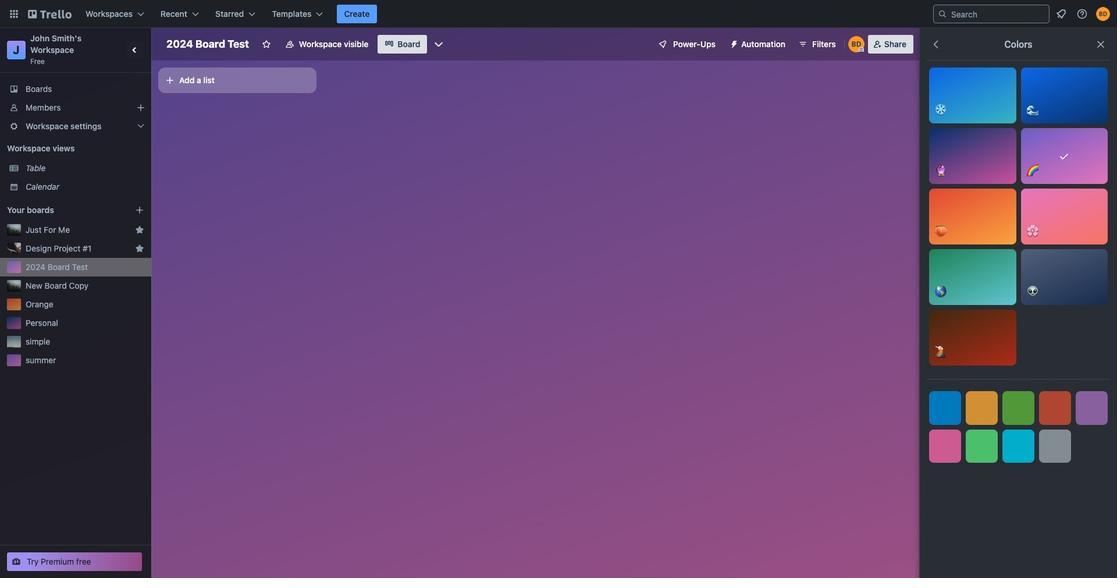 Task type: locate. For each thing, give the bounding box(es) containing it.
star or unstar board image
[[262, 40, 271, 49]]

barb dwyer (barbdwyer3) image
[[1097, 7, 1111, 21]]

open information menu image
[[1077, 8, 1089, 20]]

starred icon image
[[135, 225, 144, 235], [135, 244, 144, 253]]

0 vertical spatial starred icon image
[[135, 225, 144, 235]]

sm image
[[725, 35, 742, 51]]

customize views image
[[433, 38, 445, 50]]

add board image
[[135, 206, 144, 215]]

back to home image
[[28, 5, 72, 23]]

1 vertical spatial starred icon image
[[135, 244, 144, 253]]

primary element
[[0, 0, 1118, 28]]

barb dwyer (barbdwyer3) image
[[849, 36, 865, 52]]

Search field
[[948, 6, 1050, 22]]



Task type: vqa. For each thing, say whether or not it's contained in the screenshot.
the 1 to the left
no



Task type: describe. For each thing, give the bounding box(es) containing it.
2 starred icon image from the top
[[135, 244, 144, 253]]

your boards with 8 items element
[[7, 203, 118, 217]]

search image
[[938, 9, 948, 19]]

0 notifications image
[[1055, 7, 1069, 21]]

Board name text field
[[161, 35, 255, 54]]

workspace navigation collapse icon image
[[127, 42, 143, 58]]

1 starred icon image from the top
[[135, 225, 144, 235]]

this member is an admin of this board. image
[[859, 47, 864, 52]]



